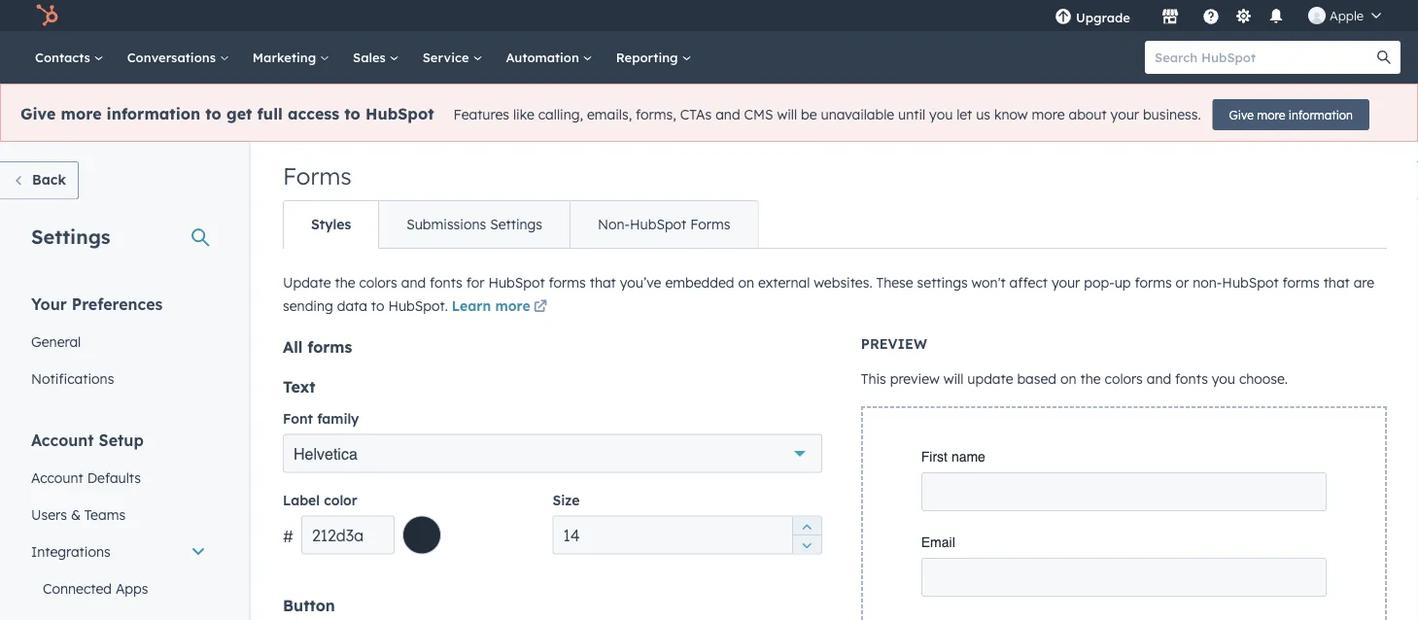 Task type: vqa. For each thing, say whether or not it's contained in the screenshot.
FROM
no



Task type: describe. For each thing, give the bounding box(es) containing it.
font family
[[283, 410, 359, 427]]

affect
[[1010, 274, 1048, 291]]

color
[[324, 492, 358, 509]]

submissions
[[407, 216, 486, 233]]

forms right all
[[308, 337, 352, 356]]

connected apps link
[[19, 570, 218, 607]]

Email text field
[[922, 558, 1327, 597]]

this preview will update based on the colors and fonts you choose.
[[861, 370, 1289, 388]]

0 vertical spatial forms
[[283, 161, 352, 191]]

users & teams
[[31, 506, 126, 523]]

family
[[317, 410, 359, 427]]

teams
[[84, 506, 126, 523]]

information for give more information to get full access to hubspot
[[107, 104, 201, 124]]

defaults
[[87, 469, 141, 486]]

update
[[283, 274, 331, 291]]

this
[[861, 370, 887, 388]]

setup
[[99, 430, 144, 450]]

features
[[454, 106, 510, 123]]

us
[[977, 106, 991, 123]]

connected
[[43, 580, 112, 597]]

these
[[877, 274, 914, 291]]

back link
[[0, 161, 79, 200]]

integrations button
[[19, 533, 218, 570]]

1 vertical spatial will
[[944, 370, 964, 388]]

users & teams link
[[19, 496, 218, 533]]

information for give more information
[[1289, 107, 1354, 122]]

settings link
[[1232, 5, 1256, 26]]

embedded
[[666, 274, 735, 291]]

1 horizontal spatial fonts
[[1176, 370, 1209, 388]]

non-hubspot forms
[[598, 216, 731, 233]]

more for give more information to get full access to hubspot
[[61, 104, 102, 124]]

notifications image
[[1268, 9, 1286, 26]]

forms inside navigation
[[691, 216, 731, 233]]

2 that from the left
[[1324, 274, 1350, 291]]

all
[[283, 337, 303, 356]]

button
[[283, 596, 335, 615]]

navigation containing styles
[[283, 200, 759, 249]]

email
[[922, 535, 956, 550]]

learn more
[[452, 298, 531, 315]]

1 vertical spatial on
[[1061, 370, 1077, 388]]

submissions settings link
[[378, 201, 570, 248]]

apple button
[[1297, 0, 1393, 31]]

general
[[31, 333, 81, 350]]

or
[[1176, 274, 1190, 291]]

sales link
[[341, 31, 411, 84]]

emails,
[[587, 106, 632, 123]]

connected apps
[[43, 580, 148, 597]]

choose.
[[1240, 370, 1289, 388]]

based
[[1018, 370, 1057, 388]]

marketplaces image
[[1162, 9, 1180, 26]]

won't
[[972, 274, 1006, 291]]

websites.
[[814, 274, 873, 291]]

give for give more information to get full access to hubspot
[[20, 104, 56, 124]]

give more information
[[1230, 107, 1354, 122]]

search button
[[1368, 41, 1401, 74]]

up
[[1115, 274, 1131, 291]]

you've
[[620, 274, 662, 291]]

reporting
[[616, 49, 682, 65]]

your for business.
[[1111, 106, 1140, 123]]

help button
[[1195, 0, 1228, 31]]

text
[[283, 377, 316, 396]]

your for pop-
[[1052, 274, 1081, 291]]

0 vertical spatial will
[[777, 106, 798, 123]]

forms left are
[[1283, 274, 1320, 291]]

service link
[[411, 31, 494, 84]]

label color
[[283, 492, 358, 509]]

styles
[[311, 216, 351, 233]]

to inside update the colors and fonts for hubspot forms that you've embedded on external websites. these settings won't affect your pop-up forms or non-hubspot forms that are sending data to hubspot.
[[371, 298, 385, 315]]

1 that from the left
[[590, 274, 616, 291]]

your preferences element
[[19, 293, 218, 397]]

integrations
[[31, 543, 111, 560]]

help image
[[1203, 9, 1220, 26]]

#
[[283, 527, 294, 546]]

hubspot.
[[388, 298, 448, 315]]

marketing
[[253, 49, 320, 65]]

cms
[[744, 106, 774, 123]]

your preferences
[[31, 294, 163, 314]]

more for give more information
[[1258, 107, 1286, 122]]

business.
[[1143, 106, 1202, 123]]

service
[[423, 49, 473, 65]]

1 horizontal spatial you
[[1212, 370, 1236, 388]]

Size text field
[[553, 516, 822, 555]]

account setup
[[31, 430, 144, 450]]

1 link opens in a new window image from the top
[[534, 296, 548, 319]]

upgrade
[[1076, 9, 1131, 25]]

forms,
[[636, 106, 677, 123]]

0 vertical spatial and
[[716, 106, 741, 123]]

update
[[968, 370, 1014, 388]]

features like calling, emails, forms, ctas and cms will be unavailable until you let us know more about your business.
[[454, 106, 1202, 123]]

Search HubSpot search field
[[1146, 41, 1384, 74]]

learn
[[452, 298, 491, 315]]

hubspot link
[[23, 4, 73, 27]]

non-hubspot forms link
[[570, 201, 758, 248]]

0 horizontal spatial settings
[[31, 224, 110, 248]]

forms left "or"
[[1135, 274, 1172, 291]]

account defaults link
[[19, 459, 218, 496]]

upgrade image
[[1055, 9, 1072, 26]]

settings inside navigation
[[490, 216, 543, 233]]

know
[[995, 106, 1028, 123]]

about
[[1069, 106, 1107, 123]]

give more information link
[[1213, 99, 1370, 130]]

account setup element
[[19, 429, 218, 620]]

automation
[[506, 49, 583, 65]]

users
[[31, 506, 67, 523]]



Task type: locate. For each thing, give the bounding box(es) containing it.
notifications link
[[19, 360, 218, 397]]

1 horizontal spatial to
[[345, 104, 361, 124]]

sending
[[283, 298, 333, 315]]

2 link opens in a new window image from the top
[[534, 301, 548, 315]]

more inside "link"
[[1258, 107, 1286, 122]]

give down 'search hubspot' search field
[[1230, 107, 1254, 122]]

label
[[283, 492, 320, 509]]

you
[[930, 106, 953, 123], [1212, 370, 1236, 388]]

settings
[[490, 216, 543, 233], [31, 224, 110, 248]]

will left "update"
[[944, 370, 964, 388]]

notifications button
[[1260, 0, 1293, 31]]

and inside update the colors and fonts for hubspot forms that you've embedded on external websites. these settings won't affect your pop-up forms or non-hubspot forms that are sending data to hubspot.
[[401, 274, 426, 291]]

0 horizontal spatial to
[[206, 104, 222, 124]]

forms up the styles
[[283, 161, 352, 191]]

first name
[[922, 449, 986, 465]]

0 vertical spatial you
[[930, 106, 953, 123]]

to right access
[[345, 104, 361, 124]]

apple
[[1330, 7, 1364, 23]]

fonts inside update the colors and fonts for hubspot forms that you've embedded on external websites. these settings won't affect your pop-up forms or non-hubspot forms that are sending data to hubspot.
[[430, 274, 463, 291]]

account for account setup
[[31, 430, 94, 450]]

on
[[738, 274, 755, 291], [1061, 370, 1077, 388]]

more right learn
[[495, 298, 531, 315]]

your right about
[[1111, 106, 1140, 123]]

bob builder image
[[1309, 7, 1326, 24]]

notifications
[[31, 370, 114, 387]]

0 vertical spatial fonts
[[430, 274, 463, 291]]

conversations link
[[115, 31, 241, 84]]

more down 'search hubspot' search field
[[1258, 107, 1286, 122]]

external
[[758, 274, 810, 291]]

hubspot right "or"
[[1223, 274, 1279, 291]]

more for learn more
[[495, 298, 531, 315]]

hubspot down sales link
[[366, 104, 434, 124]]

forms up learn more link
[[549, 274, 586, 291]]

account up account defaults
[[31, 430, 94, 450]]

non-
[[1193, 274, 1223, 291]]

on right 'based'
[[1061, 370, 1077, 388]]

0 vertical spatial account
[[31, 430, 94, 450]]

1 vertical spatial your
[[1052, 274, 1081, 291]]

conversations
[[127, 49, 220, 65]]

0 horizontal spatial the
[[335, 274, 356, 291]]

1 vertical spatial colors
[[1105, 370, 1143, 388]]

to left get on the left of the page
[[206, 104, 222, 124]]

give down contacts
[[20, 104, 56, 124]]

until
[[899, 106, 926, 123]]

contacts link
[[23, 31, 115, 84]]

2 vertical spatial and
[[1147, 370, 1172, 388]]

that
[[590, 274, 616, 291], [1324, 274, 1350, 291]]

update the colors and fonts for hubspot forms that you've embedded on external websites. these settings won't affect your pop-up forms or non-hubspot forms that are sending data to hubspot.
[[283, 274, 1375, 315]]

1 horizontal spatial information
[[1289, 107, 1354, 122]]

navigation
[[283, 200, 759, 249]]

the up data
[[335, 274, 356, 291]]

to right data
[[371, 298, 385, 315]]

1 horizontal spatial that
[[1324, 274, 1350, 291]]

link opens in a new window image
[[534, 296, 548, 319], [534, 301, 548, 315]]

hubspot inside navigation
[[630, 216, 687, 233]]

give for give more information
[[1230, 107, 1254, 122]]

0 horizontal spatial will
[[777, 106, 798, 123]]

hubspot up the you've
[[630, 216, 687, 233]]

will left be
[[777, 106, 798, 123]]

0 horizontal spatial your
[[1052, 274, 1081, 291]]

more down contacts link
[[61, 104, 102, 124]]

1 account from the top
[[31, 430, 94, 450]]

settings right submissions
[[490, 216, 543, 233]]

1 vertical spatial and
[[401, 274, 426, 291]]

0 horizontal spatial that
[[590, 274, 616, 291]]

apps
[[116, 580, 148, 597]]

your
[[31, 294, 67, 314]]

access
[[288, 104, 340, 124]]

information
[[107, 104, 201, 124], [1289, 107, 1354, 122]]

get
[[227, 104, 252, 124]]

1 horizontal spatial on
[[1061, 370, 1077, 388]]

hubspot
[[366, 104, 434, 124], [630, 216, 687, 233], [489, 274, 545, 291], [1223, 274, 1279, 291]]

general link
[[19, 323, 218, 360]]

0 horizontal spatial on
[[738, 274, 755, 291]]

1 horizontal spatial settings
[[490, 216, 543, 233]]

0 horizontal spatial forms
[[283, 161, 352, 191]]

give more information to get full access to hubspot
[[20, 104, 434, 124]]

hubspot image
[[35, 4, 58, 27]]

1 vertical spatial account
[[31, 469, 83, 486]]

colors up data
[[359, 274, 398, 291]]

and
[[716, 106, 741, 123], [401, 274, 426, 291], [1147, 370, 1172, 388]]

data
[[337, 298, 368, 315]]

give inside "link"
[[1230, 107, 1254, 122]]

1 horizontal spatial will
[[944, 370, 964, 388]]

1 horizontal spatial forms
[[691, 216, 731, 233]]

like
[[513, 106, 535, 123]]

menu item
[[1145, 0, 1148, 31]]

the inside update the colors and fonts for hubspot forms that you've embedded on external websites. these settings won't affect your pop-up forms or non-hubspot forms that are sending data to hubspot.
[[335, 274, 356, 291]]

marketing link
[[241, 31, 341, 84]]

0 horizontal spatial give
[[20, 104, 56, 124]]

marketplaces button
[[1150, 0, 1191, 31]]

group
[[792, 516, 821, 555]]

1 horizontal spatial and
[[716, 106, 741, 123]]

search image
[[1378, 51, 1392, 64]]

fonts
[[430, 274, 463, 291], [1176, 370, 1209, 388]]

all forms
[[283, 337, 352, 356]]

preferences
[[72, 294, 163, 314]]

colors
[[359, 274, 398, 291], [1105, 370, 1143, 388]]

pop-
[[1085, 274, 1115, 291]]

on left external
[[738, 274, 755, 291]]

are
[[1354, 274, 1375, 291]]

let
[[957, 106, 973, 123]]

size
[[553, 492, 580, 509]]

account defaults
[[31, 469, 141, 486]]

Label color text field
[[301, 516, 395, 555]]

2 horizontal spatial and
[[1147, 370, 1172, 388]]

information down 'search hubspot' search field
[[1289, 107, 1354, 122]]

your
[[1111, 106, 1140, 123], [1052, 274, 1081, 291]]

settings
[[918, 274, 968, 291]]

2 horizontal spatial to
[[371, 298, 385, 315]]

forms
[[283, 161, 352, 191], [691, 216, 731, 233]]

link opens in a new window image inside learn more link
[[534, 301, 548, 315]]

on inside update the colors and fonts for hubspot forms that you've embedded on external websites. these settings won't affect your pop-up forms or non-hubspot forms that are sending data to hubspot.
[[738, 274, 755, 291]]

0 horizontal spatial colors
[[359, 274, 398, 291]]

menu containing apple
[[1041, 0, 1395, 31]]

full
[[257, 104, 283, 124]]

1 vertical spatial you
[[1212, 370, 1236, 388]]

First name text field
[[922, 473, 1327, 512]]

1 vertical spatial fonts
[[1176, 370, 1209, 388]]

1 horizontal spatial colors
[[1105, 370, 1143, 388]]

the
[[335, 274, 356, 291], [1081, 370, 1101, 388]]

2 account from the top
[[31, 469, 83, 486]]

ctas
[[680, 106, 712, 123]]

submissions settings
[[407, 216, 543, 233]]

1 horizontal spatial your
[[1111, 106, 1140, 123]]

more right know
[[1032, 106, 1065, 123]]

fonts left for
[[430, 274, 463, 291]]

1 horizontal spatial give
[[1230, 107, 1254, 122]]

colors inside update the colors and fonts for hubspot forms that you've embedded on external websites. these settings won't affect your pop-up forms or non-hubspot forms that are sending data to hubspot.
[[359, 274, 398, 291]]

0 horizontal spatial information
[[107, 104, 201, 124]]

your inside update the colors and fonts for hubspot forms that you've embedded on external websites. these settings won't affect your pop-up forms or non-hubspot forms that are sending data to hubspot.
[[1052, 274, 1081, 291]]

0 vertical spatial the
[[335, 274, 356, 291]]

you left the choose. in the bottom of the page
[[1212, 370, 1236, 388]]

your left pop-
[[1052, 274, 1081, 291]]

hubspot up learn more link
[[489, 274, 545, 291]]

account up users
[[31, 469, 83, 486]]

be
[[801, 106, 817, 123]]

that left the you've
[[590, 274, 616, 291]]

fonts left the choose. in the bottom of the page
[[1176, 370, 1209, 388]]

name
[[952, 449, 986, 465]]

that left are
[[1324, 274, 1350, 291]]

0 horizontal spatial you
[[930, 106, 953, 123]]

1 horizontal spatial the
[[1081, 370, 1101, 388]]

automation link
[[494, 31, 605, 84]]

account for account defaults
[[31, 469, 83, 486]]

sales
[[353, 49, 390, 65]]

0 horizontal spatial fonts
[[430, 274, 463, 291]]

0 vertical spatial your
[[1111, 106, 1140, 123]]

information inside "link"
[[1289, 107, 1354, 122]]

for
[[467, 274, 485, 291]]

0 vertical spatial colors
[[359, 274, 398, 291]]

0 horizontal spatial and
[[401, 274, 426, 291]]

unavailable
[[821, 106, 895, 123]]

colors right 'based'
[[1105, 370, 1143, 388]]

settings down the 'back'
[[31, 224, 110, 248]]

reporting link
[[605, 31, 704, 84]]

learn more link
[[452, 296, 551, 319]]

more
[[61, 104, 102, 124], [1032, 106, 1065, 123], [1258, 107, 1286, 122], [495, 298, 531, 315]]

contacts
[[35, 49, 94, 65]]

will
[[777, 106, 798, 123], [944, 370, 964, 388]]

forms up embedded
[[691, 216, 731, 233]]

the right 'based'
[[1081, 370, 1101, 388]]

1 vertical spatial forms
[[691, 216, 731, 233]]

0 vertical spatial on
[[738, 274, 755, 291]]

1 vertical spatial the
[[1081, 370, 1101, 388]]

menu
[[1041, 0, 1395, 31]]

helvetica
[[294, 445, 358, 463]]

information down conversations
[[107, 104, 201, 124]]

you left the let
[[930, 106, 953, 123]]

settings image
[[1235, 8, 1253, 26]]

styles link
[[284, 201, 378, 248]]



